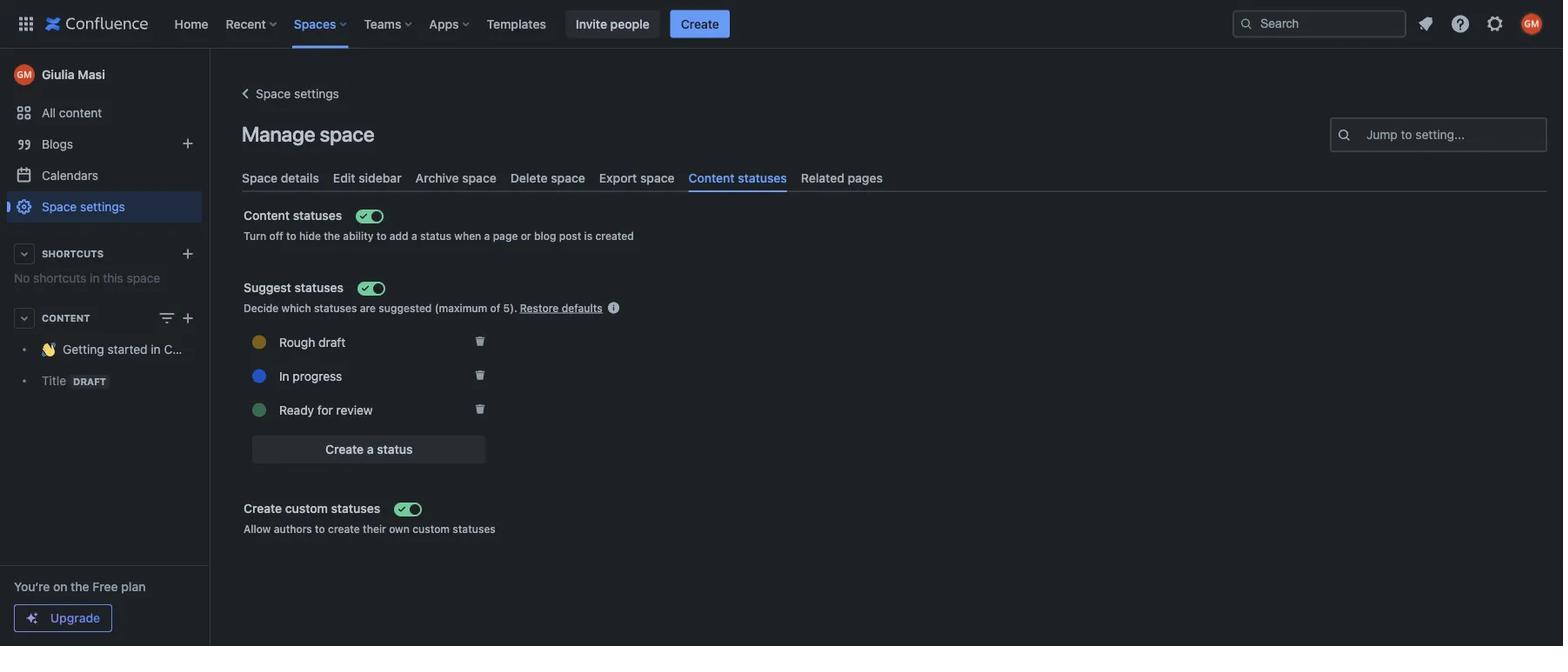 Task type: vqa. For each thing, say whether or not it's contained in the screenshot.
Home link
yes



Task type: describe. For each thing, give the bounding box(es) containing it.
archive space
[[416, 171, 497, 185]]

people
[[610, 17, 650, 31]]

all
[[42, 106, 56, 120]]

details
[[281, 171, 319, 185]]

2 vertical spatial space
[[42, 200, 77, 214]]

to right jump
[[1401, 127, 1413, 142]]

are
[[360, 302, 376, 314]]

or
[[521, 230, 531, 242]]

authors
[[274, 523, 312, 535]]

delete space
[[511, 171, 585, 185]]

statuses up which
[[295, 281, 344, 295]]

teams
[[364, 17, 401, 31]]

space right 'this'
[[127, 271, 160, 285]]

getting started in confluence link
[[7, 334, 228, 365]]

invite
[[576, 17, 607, 31]]

blog
[[534, 230, 556, 242]]

info icon image
[[607, 301, 621, 315]]

when
[[454, 230, 481, 242]]

recent button
[[221, 10, 283, 38]]

1 horizontal spatial status
[[420, 230, 452, 242]]

0 horizontal spatial custom
[[285, 502, 328, 516]]

pages
[[848, 171, 883, 185]]

export space
[[599, 171, 675, 185]]

for
[[317, 403, 333, 417]]

confluence
[[164, 342, 228, 357]]

home
[[174, 17, 208, 31]]

(maximum
[[435, 302, 487, 314]]

their
[[363, 523, 386, 535]]

invite people
[[576, 17, 650, 31]]

edit sidebar link
[[326, 164, 409, 192]]

giulia masi link
[[7, 57, 202, 92]]

global element
[[10, 0, 1229, 48]]

no
[[14, 271, 30, 285]]

in for started
[[151, 342, 161, 357]]

progress
[[293, 369, 342, 383]]

all content
[[42, 106, 102, 120]]

statuses up hide
[[293, 209, 342, 223]]

defaults
[[562, 302, 603, 314]]

restore
[[520, 302, 559, 314]]

remove icon image for ready for review
[[473, 403, 487, 416]]

calendars
[[42, 168, 98, 183]]

space element
[[0, 49, 228, 646]]

decide which statuses are suggested (maximum of 5). restore defaults
[[244, 302, 603, 314]]

in
[[279, 369, 289, 383]]

create link
[[671, 10, 730, 38]]

0 horizontal spatial content statuses
[[244, 209, 342, 223]]

title
[[42, 373, 66, 388]]

content statuses link
[[682, 164, 794, 192]]

the inside space element
[[71, 580, 89, 594]]

tree inside space element
[[7, 334, 228, 397]]

remove icon image for rough draft
[[473, 335, 487, 349]]

1 horizontal spatial space settings
[[256, 87, 339, 101]]

space for manage space
[[320, 122, 374, 146]]

home link
[[169, 10, 214, 38]]

spaces
[[294, 17, 336, 31]]

1 horizontal spatial a
[[411, 230, 417, 242]]

0 vertical spatial space settings link
[[235, 84, 339, 104]]

blogs
[[42, 137, 73, 151]]

giulia masi
[[42, 67, 105, 82]]

space for export space
[[640, 171, 675, 185]]

apps button
[[424, 10, 476, 38]]

to left add
[[377, 230, 387, 242]]

change view image
[[157, 308, 177, 329]]

space settings inside space element
[[42, 200, 125, 214]]

add
[[390, 230, 409, 242]]

related pages
[[801, 171, 883, 185]]

of
[[490, 302, 501, 314]]

this
[[103, 271, 123, 285]]

5).
[[503, 302, 517, 314]]

getting
[[63, 342, 104, 357]]

title draft
[[42, 373, 106, 388]]

1 horizontal spatial settings
[[294, 87, 339, 101]]

ready for review
[[279, 403, 373, 417]]

templates
[[487, 17, 546, 31]]

archive
[[416, 171, 459, 185]]

0 vertical spatial the
[[324, 230, 340, 242]]

export
[[599, 171, 637, 185]]

create a status
[[325, 443, 413, 457]]

all content link
[[7, 97, 202, 129]]

create a status button
[[252, 436, 486, 464]]

collapse sidebar image
[[190, 57, 228, 92]]

ready
[[279, 403, 314, 417]]

space for delete space
[[551, 171, 585, 185]]

created
[[596, 230, 634, 242]]

tab list containing space details
[[235, 164, 1555, 192]]

started
[[107, 342, 148, 357]]

related pages link
[[794, 164, 890, 192]]

related
[[801, 171, 845, 185]]

setting...
[[1416, 127, 1465, 142]]



Task type: locate. For each thing, give the bounding box(es) containing it.
custom up 'authors' at the bottom of page
[[285, 502, 328, 516]]

1 vertical spatial create
[[325, 443, 364, 457]]

the
[[324, 230, 340, 242], [71, 580, 89, 594]]

content inside "link"
[[689, 171, 735, 185]]

status left when
[[420, 230, 452, 242]]

plan
[[121, 580, 146, 594]]

shortcuts button
[[7, 238, 202, 270]]

content button
[[7, 303, 202, 334]]

delete
[[511, 171, 548, 185]]

remove icon image
[[473, 335, 487, 349], [473, 369, 487, 383], [473, 403, 487, 416]]

1 vertical spatial custom
[[413, 523, 450, 535]]

jump
[[1367, 127, 1398, 142]]

1 horizontal spatial the
[[324, 230, 340, 242]]

which
[[282, 302, 311, 314]]

space left details at the top left of page
[[242, 171, 278, 185]]

space right the delete
[[551, 171, 585, 185]]

templates link
[[482, 10, 551, 38]]

invite people button
[[565, 10, 660, 38]]

content statuses inside "link"
[[689, 171, 787, 185]]

1 vertical spatial settings
[[80, 200, 125, 214]]

suggested
[[379, 302, 432, 314]]

status
[[420, 230, 452, 242], [377, 443, 413, 457]]

create custom statuses
[[244, 502, 380, 516]]

in inside "getting started in confluence" link
[[151, 342, 161, 357]]

content right export space
[[689, 171, 735, 185]]

decide
[[244, 302, 279, 314]]

draft
[[319, 335, 346, 349]]

0 horizontal spatial in
[[90, 271, 100, 285]]

appswitcher icon image
[[16, 13, 37, 34]]

search image
[[1240, 17, 1254, 31]]

1 vertical spatial space settings link
[[7, 191, 202, 223]]

is
[[584, 230, 593, 242]]

export space link
[[592, 164, 682, 192]]

shortcuts
[[42, 248, 104, 260]]

tab list
[[235, 164, 1555, 192]]

1 vertical spatial in
[[151, 342, 161, 357]]

space details
[[242, 171, 319, 185]]

0 vertical spatial create
[[681, 17, 719, 31]]

upgrade
[[50, 611, 100, 626]]

suggest
[[244, 281, 291, 295]]

create a blog image
[[177, 133, 198, 154]]

status up own
[[377, 443, 413, 457]]

a down review
[[367, 443, 374, 457]]

1 vertical spatial status
[[377, 443, 413, 457]]

to right off
[[286, 230, 297, 242]]

Search settings text field
[[1367, 126, 1370, 144]]

statuses
[[738, 171, 787, 185], [293, 209, 342, 223], [295, 281, 344, 295], [314, 302, 357, 314], [331, 502, 380, 516], [453, 523, 496, 535]]

0 vertical spatial space settings
[[256, 87, 339, 101]]

spaces button
[[289, 10, 354, 38]]

content inside dropdown button
[[42, 313, 90, 324]]

2 vertical spatial remove icon image
[[473, 403, 487, 416]]

upgrade button
[[15, 606, 111, 632]]

space settings up the manage space
[[256, 87, 339, 101]]

create
[[328, 523, 360, 535]]

settings inside space element
[[80, 200, 125, 214]]

space settings link down calendars
[[7, 191, 202, 223]]

space settings link
[[235, 84, 339, 104], [7, 191, 202, 223]]

settings icon image
[[1485, 13, 1506, 34]]

0 vertical spatial space
[[256, 87, 291, 101]]

1 horizontal spatial content
[[244, 209, 290, 223]]

banner
[[0, 0, 1563, 49]]

space right "export"
[[640, 171, 675, 185]]

space down calendars
[[42, 200, 77, 214]]

a inside popup button
[[367, 443, 374, 457]]

manage
[[242, 122, 315, 146]]

space up edit
[[320, 122, 374, 146]]

content up off
[[244, 209, 290, 223]]

space details link
[[235, 164, 326, 192]]

to
[[1401, 127, 1413, 142], [286, 230, 297, 242], [377, 230, 387, 242], [315, 523, 325, 535]]

allow authors to create their own custom statuses
[[244, 523, 496, 535]]

tree containing getting started in confluence
[[7, 334, 228, 397]]

0 vertical spatial content statuses
[[689, 171, 787, 185]]

free
[[93, 580, 118, 594]]

calendars link
[[7, 160, 202, 191]]

status inside popup button
[[377, 443, 413, 457]]

0 vertical spatial in
[[90, 271, 100, 285]]

hide
[[299, 230, 321, 242]]

to down create custom statuses
[[315, 523, 325, 535]]

notification icon image
[[1416, 13, 1436, 34]]

space up manage
[[256, 87, 291, 101]]

rough draft
[[279, 335, 346, 349]]

0 horizontal spatial status
[[377, 443, 413, 457]]

1 vertical spatial space
[[242, 171, 278, 185]]

in
[[90, 271, 100, 285], [151, 342, 161, 357]]

Search field
[[1233, 10, 1407, 38]]

0 horizontal spatial settings
[[80, 200, 125, 214]]

1 vertical spatial the
[[71, 580, 89, 594]]

3 remove icon image from the top
[[473, 403, 487, 416]]

create inside popup button
[[325, 443, 364, 457]]

1 vertical spatial space settings
[[42, 200, 125, 214]]

post
[[559, 230, 581, 242]]

2 horizontal spatial a
[[484, 230, 490, 242]]

premium image
[[25, 612, 39, 626]]

1 horizontal spatial in
[[151, 342, 161, 357]]

the right hide
[[324, 230, 340, 242]]

a left page
[[484, 230, 490, 242]]

no shortcuts in this space
[[14, 271, 160, 285]]

create for create a status
[[325, 443, 364, 457]]

confluence image
[[45, 13, 148, 34], [45, 13, 148, 34]]

you're on the free plan
[[14, 580, 146, 594]]

create inside global element
[[681, 17, 719, 31]]

content statuses up off
[[244, 209, 342, 223]]

you're
[[14, 580, 50, 594]]

create a page image
[[177, 308, 198, 329]]

2 vertical spatial content
[[42, 313, 90, 324]]

turn
[[244, 230, 266, 242]]

create for create custom statuses
[[244, 502, 282, 516]]

1 vertical spatial content statuses
[[244, 209, 342, 223]]

manage space
[[242, 122, 374, 146]]

space settings
[[256, 87, 339, 101], [42, 200, 125, 214]]

1 horizontal spatial content statuses
[[689, 171, 787, 185]]

0 horizontal spatial a
[[367, 443, 374, 457]]

settings up the manage space
[[294, 87, 339, 101]]

2 vertical spatial create
[[244, 502, 282, 516]]

edit sidebar
[[333, 171, 402, 185]]

content
[[59, 106, 102, 120]]

shortcuts
[[33, 271, 86, 285]]

help icon image
[[1450, 13, 1471, 34]]

0 vertical spatial remove icon image
[[473, 335, 487, 349]]

getting started in confluence
[[63, 342, 228, 357]]

create down review
[[325, 443, 364, 457]]

content up getting
[[42, 313, 90, 324]]

0 vertical spatial content
[[689, 171, 735, 185]]

statuses right own
[[453, 523, 496, 535]]

banner containing home
[[0, 0, 1563, 49]]

0 vertical spatial settings
[[294, 87, 339, 101]]

2 horizontal spatial content
[[689, 171, 735, 185]]

own
[[389, 523, 410, 535]]

create right 'people'
[[681, 17, 719, 31]]

settings down calendars link on the left
[[80, 200, 125, 214]]

suggest statuses
[[244, 281, 344, 295]]

0 vertical spatial custom
[[285, 502, 328, 516]]

turn off to hide the ability to add a status when a page or blog post is created
[[244, 230, 634, 242]]

statuses left related in the top right of the page
[[738, 171, 787, 185]]

1 horizontal spatial create
[[325, 443, 364, 457]]

1 remove icon image from the top
[[473, 335, 487, 349]]

edit
[[333, 171, 355, 185]]

masi
[[78, 67, 105, 82]]

2 horizontal spatial create
[[681, 17, 719, 31]]

tree
[[7, 334, 228, 397]]

0 horizontal spatial space settings
[[42, 200, 125, 214]]

space settings down calendars
[[42, 200, 125, 214]]

archive space link
[[409, 164, 504, 192]]

a right add
[[411, 230, 417, 242]]

the right on
[[71, 580, 89, 594]]

statuses inside "link"
[[738, 171, 787, 185]]

on
[[53, 580, 67, 594]]

in for shortcuts
[[90, 271, 100, 285]]

custom
[[285, 502, 328, 516], [413, 523, 450, 535]]

space settings link up manage
[[235, 84, 339, 104]]

statuses up create
[[331, 502, 380, 516]]

add shortcut image
[[177, 244, 198, 264]]

custom right own
[[413, 523, 450, 535]]

a
[[411, 230, 417, 242], [484, 230, 490, 242], [367, 443, 374, 457]]

ability
[[343, 230, 374, 242]]

1 horizontal spatial custom
[[413, 523, 450, 535]]

remove icon image for in progress
[[473, 369, 487, 383]]

space for archive space
[[462, 171, 497, 185]]

draft
[[73, 376, 106, 387]]

delete space link
[[504, 164, 592, 192]]

teams button
[[359, 10, 419, 38]]

2 remove icon image from the top
[[473, 369, 487, 383]]

off
[[269, 230, 283, 242]]

0 horizontal spatial create
[[244, 502, 282, 516]]

0 vertical spatial status
[[420, 230, 452, 242]]

recent
[[226, 17, 266, 31]]

sidebar
[[359, 171, 402, 185]]

space right archive
[[462, 171, 497, 185]]

0 horizontal spatial space settings link
[[7, 191, 202, 223]]

in right started
[[151, 342, 161, 357]]

content statuses left related in the top right of the page
[[689, 171, 787, 185]]

1 vertical spatial content
[[244, 209, 290, 223]]

0 horizontal spatial content
[[42, 313, 90, 324]]

create for create
[[681, 17, 719, 31]]

blogs link
[[7, 129, 202, 160]]

1 vertical spatial remove icon image
[[473, 369, 487, 383]]

0 horizontal spatial the
[[71, 580, 89, 594]]

rough
[[279, 335, 315, 349]]

create up allow
[[244, 502, 282, 516]]

1 horizontal spatial space settings link
[[235, 84, 339, 104]]

statuses left are
[[314, 302, 357, 314]]

in left 'this'
[[90, 271, 100, 285]]

page
[[493, 230, 518, 242]]



